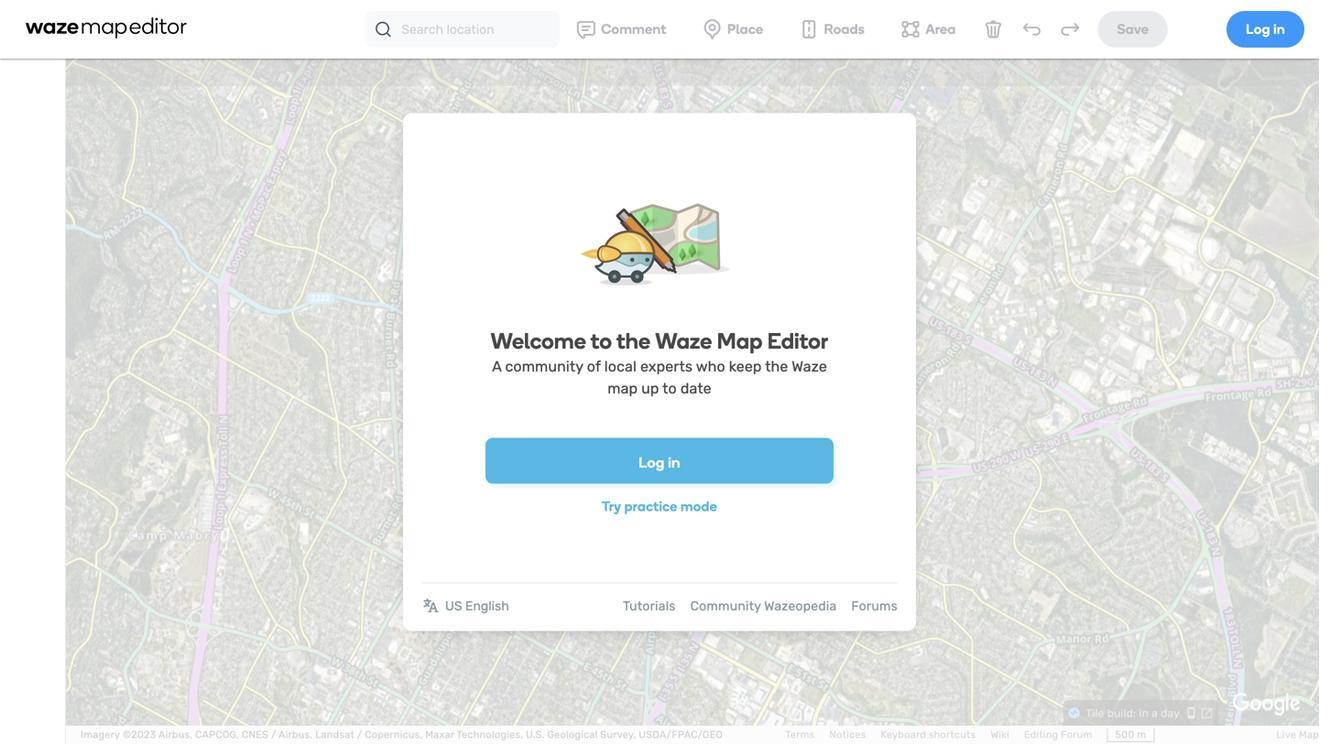 Task type: locate. For each thing, give the bounding box(es) containing it.
who
[[696, 358, 725, 376]]

map
[[608, 380, 638, 398]]

community
[[690, 599, 761, 614]]

forums link
[[851, 599, 898, 614]]

try
[[602, 499, 621, 515]]

community wazeopedia link
[[690, 599, 837, 614]]

log in link
[[486, 438, 834, 484]]

log
[[639, 454, 665, 472]]

1 horizontal spatial the
[[765, 358, 788, 376]]

1 horizontal spatial waze
[[792, 358, 827, 376]]

of
[[587, 358, 601, 376]]

the up local
[[616, 328, 651, 355]]

0 horizontal spatial to
[[591, 328, 612, 355]]

wazeopedia
[[764, 599, 837, 614]]

to right up
[[662, 380, 677, 398]]

waze down editor
[[792, 358, 827, 376]]

editor
[[767, 328, 828, 355]]

local
[[604, 358, 637, 376]]

to
[[591, 328, 612, 355], [662, 380, 677, 398]]

waze
[[655, 328, 712, 355], [792, 358, 827, 376]]

up
[[641, 380, 659, 398]]

the
[[616, 328, 651, 355], [765, 358, 788, 376]]

the right keep
[[765, 358, 788, 376]]

1 vertical spatial to
[[662, 380, 677, 398]]

0 vertical spatial the
[[616, 328, 651, 355]]

community
[[505, 358, 583, 376]]

waze up experts
[[655, 328, 712, 355]]

try practice mode link
[[602, 499, 717, 515]]

0 horizontal spatial waze
[[655, 328, 712, 355]]

community wazeopedia
[[690, 599, 837, 614]]

welcome
[[491, 328, 586, 355]]

map
[[717, 328, 763, 355]]

try practice mode
[[602, 499, 717, 515]]

a
[[492, 358, 502, 376]]

experts
[[640, 358, 693, 376]]

tutorials
[[623, 599, 676, 614]]

practice
[[624, 499, 677, 515]]

to up the of
[[591, 328, 612, 355]]

welcome to the waze map editor a community of local experts who keep the waze map up to date
[[491, 328, 828, 398]]

1 vertical spatial waze
[[792, 358, 827, 376]]



Task type: describe. For each thing, give the bounding box(es) containing it.
tutorials link
[[623, 599, 676, 614]]

log in
[[639, 454, 680, 472]]

0 vertical spatial to
[[591, 328, 612, 355]]

1 horizontal spatial to
[[662, 380, 677, 398]]

in
[[668, 454, 680, 472]]

0 vertical spatial waze
[[655, 328, 712, 355]]

keep
[[729, 358, 762, 376]]

0 horizontal spatial the
[[616, 328, 651, 355]]

date
[[680, 380, 712, 398]]

mode
[[681, 499, 717, 515]]

1 vertical spatial the
[[765, 358, 788, 376]]

forums
[[851, 599, 898, 614]]



Task type: vqa. For each thing, say whether or not it's contained in the screenshot.
the bottommost 'USA'
no



